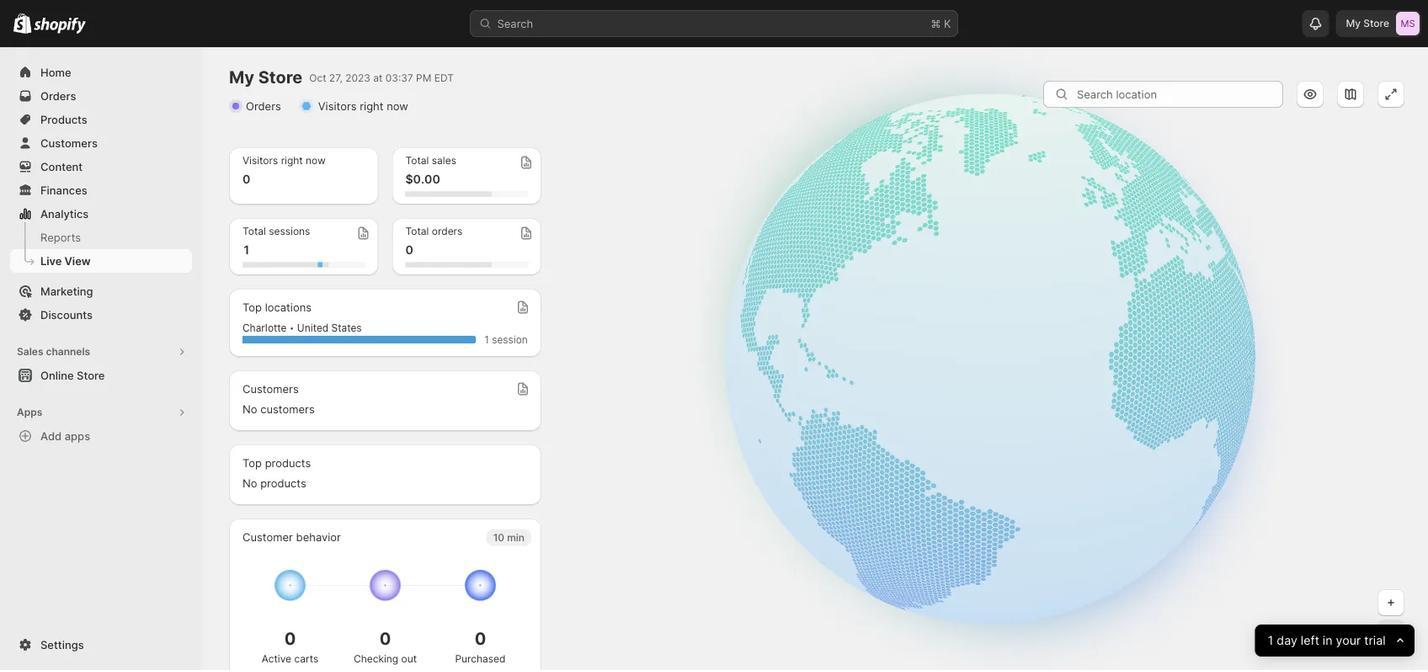 Task type: locate. For each thing, give the bounding box(es) containing it.
0 vertical spatial visitors
[[318, 99, 357, 112]]

1
[[243, 243, 251, 257], [1269, 634, 1274, 648]]

now for visitors right now 0
[[306, 155, 326, 167]]

customers
[[40, 136, 98, 150], [243, 382, 299, 396]]

customers link
[[10, 131, 192, 155]]

1 horizontal spatial now
[[387, 99, 408, 112]]

0 vertical spatial top
[[243, 301, 262, 314]]

finances link
[[10, 179, 192, 202]]

0 up checking
[[380, 629, 391, 649]]

0 vertical spatial 1
[[243, 243, 251, 257]]

0 horizontal spatial visitors
[[243, 155, 278, 167]]

right up sessions
[[281, 155, 303, 167]]

no left customers
[[243, 403, 257, 416]]

apps
[[65, 430, 90, 443]]

1 horizontal spatial my
[[1347, 17, 1361, 29]]

top for top products no products
[[243, 457, 262, 470]]

top left locations
[[243, 301, 262, 314]]

0 for 0 purchased
[[475, 629, 486, 649]]

1 for 1
[[243, 243, 251, 257]]

my store image
[[1397, 12, 1420, 35]]

1 horizontal spatial customers
[[243, 382, 299, 396]]

0 purchased
[[455, 629, 506, 665]]

shopify image
[[13, 13, 31, 33], [34, 17, 86, 34]]

visitors inside visitors right now 0
[[243, 155, 278, 167]]

products up customer behavior
[[260, 477, 306, 490]]

my store
[[1347, 17, 1390, 29]]

checking
[[354, 653, 399, 665]]

1 vertical spatial now
[[306, 155, 326, 167]]

now
[[387, 99, 408, 112], [306, 155, 326, 167]]

1 vertical spatial no
[[243, 477, 257, 490]]

orders down home
[[40, 89, 76, 102]]

0
[[243, 172, 251, 187], [406, 243, 414, 257], [284, 629, 296, 649], [380, 629, 391, 649], [475, 629, 486, 649]]

orders up visitors right now 0
[[246, 99, 281, 112]]

no up customer
[[243, 477, 257, 490]]

no
[[243, 403, 257, 416], [243, 477, 257, 490]]

out
[[401, 653, 417, 665]]

0 horizontal spatial customers
[[40, 136, 98, 150]]

0 checking out
[[354, 629, 417, 665]]

total left orders
[[406, 225, 429, 238]]

1 day left in your trial
[[1269, 634, 1386, 648]]

total for $0.00
[[406, 155, 429, 167]]

right
[[360, 99, 384, 112], [281, 155, 303, 167]]

0 vertical spatial no
[[243, 403, 257, 416]]

trial
[[1365, 634, 1386, 648]]

⌘
[[931, 17, 941, 30]]

10 min
[[493, 532, 525, 544]]

top down no customers
[[243, 457, 262, 470]]

left
[[1302, 634, 1320, 648]]

visitors up total sessions
[[243, 155, 278, 167]]

1 vertical spatial right
[[281, 155, 303, 167]]

0 horizontal spatial store
[[77, 369, 105, 382]]

store down sales channels button
[[77, 369, 105, 382]]

1 day left in your trial button
[[1256, 625, 1415, 657]]

my left "oct"
[[229, 67, 254, 88]]

1 vertical spatial my
[[229, 67, 254, 88]]

visitors for visitors right now
[[318, 99, 357, 112]]

0 active carts
[[262, 629, 319, 665]]

0 inside visitors right now 0
[[243, 172, 251, 187]]

live view link
[[10, 249, 192, 273]]

total left sessions
[[243, 225, 266, 238]]

now down "03:37"
[[387, 99, 408, 112]]

1 top from the top
[[243, 301, 262, 314]]

0 up purchased
[[475, 629, 486, 649]]

right for visitors right now
[[360, 99, 384, 112]]

right for visitors right now 0
[[281, 155, 303, 167]]

home
[[40, 66, 71, 79]]

visitors
[[318, 99, 357, 112], [243, 155, 278, 167]]

store
[[1364, 17, 1390, 29], [258, 67, 303, 88], [77, 369, 105, 382]]

0 horizontal spatial now
[[306, 155, 326, 167]]

channels
[[46, 346, 90, 358]]

2 top from the top
[[243, 457, 262, 470]]

0 down total orders
[[406, 243, 414, 257]]

orders
[[40, 89, 76, 102], [246, 99, 281, 112]]

analytics link
[[10, 202, 192, 226]]

0 vertical spatial my
[[1347, 17, 1361, 29]]

home link
[[10, 61, 192, 84]]

visitors down 27,
[[318, 99, 357, 112]]

visitors for visitors right now 0
[[243, 155, 278, 167]]

0 horizontal spatial right
[[281, 155, 303, 167]]

active
[[262, 653, 292, 665]]

store left my store image
[[1364, 17, 1390, 29]]

sales channels
[[17, 346, 90, 358]]

top inside top products no products
[[243, 457, 262, 470]]

analytics
[[40, 207, 89, 220]]

1 vertical spatial top
[[243, 457, 262, 470]]

purchased
[[455, 653, 506, 665]]

0 vertical spatial store
[[1364, 17, 1390, 29]]

min
[[507, 532, 525, 544]]

discounts link
[[10, 303, 192, 327]]

total up the $0.00
[[406, 155, 429, 167]]

right down at
[[360, 99, 384, 112]]

my left my store image
[[1347, 17, 1361, 29]]

0 vertical spatial now
[[387, 99, 408, 112]]

1 down total sessions
[[243, 243, 251, 257]]

0 vertical spatial right
[[360, 99, 384, 112]]

1 vertical spatial customers
[[243, 382, 299, 396]]

1 inside 'dropdown button'
[[1269, 634, 1274, 648]]

0 inside 0 checking out
[[380, 629, 391, 649]]

no inside top products no products
[[243, 477, 257, 490]]

2 no from the top
[[243, 477, 257, 490]]

0 vertical spatial products
[[265, 457, 311, 470]]

my for my store
[[1347, 17, 1361, 29]]

now down visitors right now on the top left of the page
[[306, 155, 326, 167]]

view
[[64, 254, 91, 267]]

total
[[406, 155, 429, 167], [243, 225, 266, 238], [406, 225, 429, 238]]

1 horizontal spatial 1
[[1269, 634, 1274, 648]]

1 horizontal spatial visitors
[[318, 99, 357, 112]]

day
[[1277, 634, 1298, 648]]

my
[[1347, 17, 1361, 29], [229, 67, 254, 88]]

1 horizontal spatial store
[[258, 67, 303, 88]]

sales
[[17, 346, 43, 358]]

sales
[[432, 155, 457, 167]]

products down customers
[[265, 457, 311, 470]]

in
[[1323, 634, 1333, 648]]

0 horizontal spatial 1
[[243, 243, 251, 257]]

products
[[265, 457, 311, 470], [260, 477, 306, 490]]

1 vertical spatial products
[[260, 477, 306, 490]]

my store oct 27, 2023 at 03:37 pm edt
[[229, 67, 454, 88]]

1 horizontal spatial right
[[360, 99, 384, 112]]

1 for 1 day left in your trial
[[1269, 634, 1274, 648]]

carts
[[294, 653, 319, 665]]

total sessions
[[243, 225, 310, 238]]

customer behavior
[[243, 531, 341, 544]]

customers down 'products'
[[40, 136, 98, 150]]

now inside visitors right now 0
[[306, 155, 326, 167]]

0 up total sessions
[[243, 172, 251, 187]]

add apps
[[40, 430, 90, 443]]

right inside visitors right now 0
[[281, 155, 303, 167]]

0 inside 0 purchased
[[475, 629, 486, 649]]

behavior
[[296, 531, 341, 544]]

customers up no customers
[[243, 382, 299, 396]]

add apps button
[[10, 425, 192, 448]]

0 inside 0 active carts
[[284, 629, 296, 649]]

1 vertical spatial store
[[258, 67, 303, 88]]

store left "oct"
[[258, 67, 303, 88]]

1 vertical spatial visitors
[[243, 155, 278, 167]]

2 horizontal spatial store
[[1364, 17, 1390, 29]]

top
[[243, 301, 262, 314], [243, 457, 262, 470]]

2 vertical spatial store
[[77, 369, 105, 382]]

store inside button
[[77, 369, 105, 382]]

1 left day
[[1269, 634, 1274, 648]]

products link
[[10, 108, 192, 131]]

0 up active in the left of the page
[[284, 629, 296, 649]]

0 horizontal spatial my
[[229, 67, 254, 88]]

1 vertical spatial 1
[[1269, 634, 1274, 648]]



Task type: vqa. For each thing, say whether or not it's contained in the screenshot.
Home link
yes



Task type: describe. For each thing, give the bounding box(es) containing it.
content link
[[10, 155, 192, 179]]

reports
[[40, 231, 81, 244]]

visitors right now
[[318, 99, 408, 112]]

live
[[40, 254, 62, 267]]

online store
[[40, 369, 105, 382]]

now for visitors right now
[[387, 99, 408, 112]]

10
[[493, 532, 505, 544]]

k
[[944, 17, 951, 30]]

⌘ k
[[931, 17, 951, 30]]

apps
[[17, 406, 42, 419]]

oct
[[309, 72, 326, 84]]

0 for 0
[[406, 243, 414, 257]]

apps button
[[10, 401, 192, 425]]

no customers
[[243, 403, 315, 416]]

sales channels button
[[10, 340, 192, 364]]

2023
[[346, 72, 371, 84]]

settings
[[40, 639, 84, 652]]

0 for 0 active carts
[[284, 629, 296, 649]]

1 no from the top
[[243, 403, 257, 416]]

top products no products
[[243, 457, 311, 490]]

27,
[[329, 72, 343, 84]]

add
[[40, 430, 62, 443]]

top for top locations
[[243, 301, 262, 314]]

marketing
[[40, 285, 93, 298]]

online
[[40, 369, 74, 382]]

edt
[[434, 72, 454, 84]]

store for online store
[[77, 369, 105, 382]]

your
[[1337, 634, 1362, 648]]

pm
[[416, 72, 432, 84]]

orders link
[[10, 84, 192, 108]]

customers
[[260, 403, 315, 416]]

1 horizontal spatial shopify image
[[34, 17, 86, 34]]

customer
[[243, 531, 293, 544]]

03:37
[[386, 72, 413, 84]]

marketing link
[[10, 280, 192, 303]]

locations
[[265, 301, 312, 314]]

content
[[40, 160, 83, 173]]

0 vertical spatial customers
[[40, 136, 98, 150]]

total orders
[[406, 225, 463, 238]]

at
[[373, 72, 383, 84]]

products
[[40, 113, 87, 126]]

0 for 0 checking out
[[380, 629, 391, 649]]

visitors right now 0
[[243, 155, 326, 187]]

total sales
[[406, 155, 457, 167]]

finances
[[40, 184, 87, 197]]

$0.00
[[406, 172, 440, 187]]

orders
[[432, 225, 463, 238]]

sessions
[[269, 225, 310, 238]]

1 horizontal spatial orders
[[246, 99, 281, 112]]

Search location text field
[[1077, 81, 1284, 108]]

0 horizontal spatial shopify image
[[13, 13, 31, 33]]

my for my store oct 27, 2023 at 03:37 pm edt
[[229, 67, 254, 88]]

store for my store
[[1364, 17, 1390, 29]]

total for 1
[[243, 225, 266, 238]]

store for my store oct 27, 2023 at 03:37 pm edt
[[258, 67, 303, 88]]

live view
[[40, 254, 91, 267]]

0 horizontal spatial orders
[[40, 89, 76, 102]]

top locations
[[243, 301, 312, 314]]

settings link
[[10, 633, 192, 657]]

total for 0
[[406, 225, 429, 238]]

online store button
[[0, 364, 202, 388]]

discounts
[[40, 308, 93, 321]]

search
[[497, 17, 533, 30]]

online store link
[[10, 364, 192, 388]]

reports link
[[10, 226, 192, 249]]



